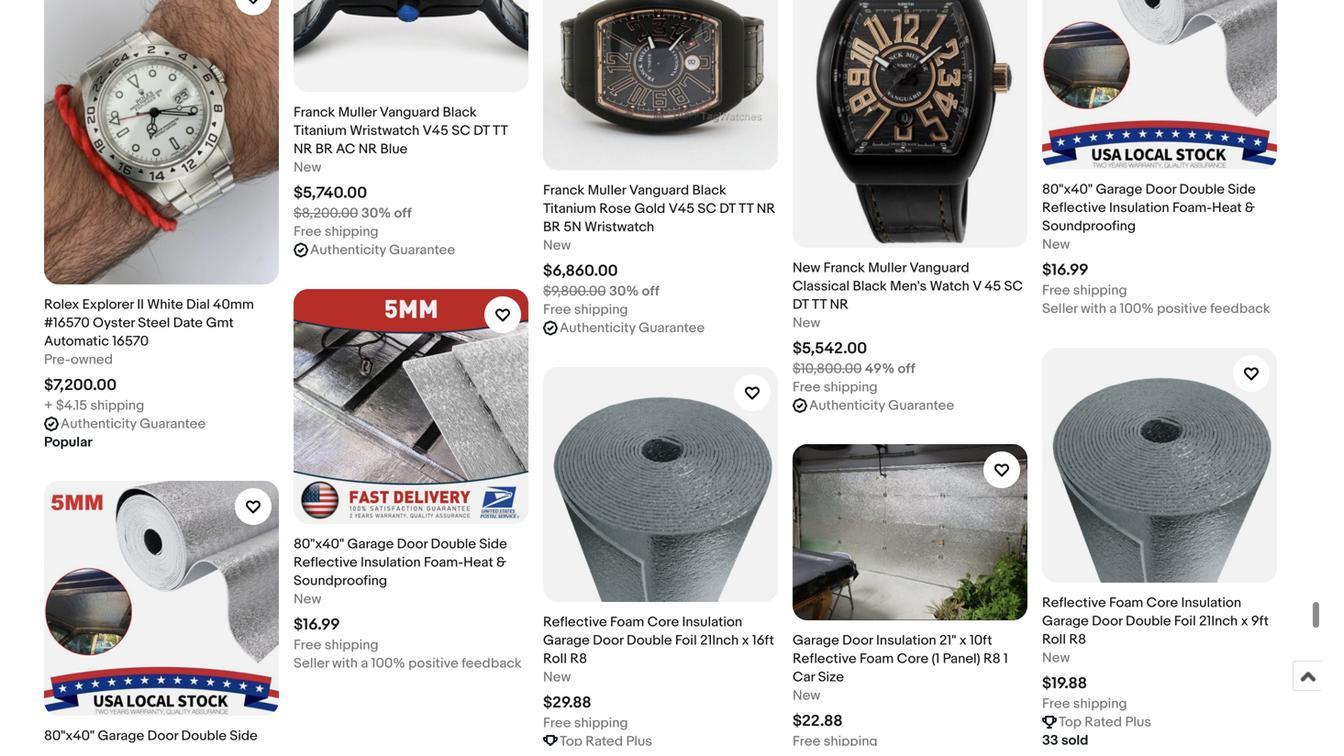 Task type: locate. For each thing, give the bounding box(es) containing it.
rated
[[1085, 714, 1123, 731]]

br left ac
[[316, 141, 333, 157]]

$16.99
[[1043, 261, 1089, 280], [294, 615, 340, 635]]

21inch inside the reflective foam core insulation garage door double foil 21inch x 9ft roll r8 new $19.88 free shipping
[[1200, 613, 1238, 630]]

1 vertical spatial authenticity guarantee text field
[[560, 319, 705, 337]]

vanguard for $6,860.00
[[629, 182, 689, 199]]

100%
[[1120, 301, 1155, 317], [371, 655, 405, 672]]

foam inside the reflective foam core insulation garage door double foil 21inch x 9ft roll r8 new $19.88 free shipping
[[1110, 595, 1144, 611]]

1 horizontal spatial &
[[1246, 200, 1256, 216]]

core inside the reflective foam core insulation garage door double foil 21inch x 9ft roll r8 new $19.88 free shipping
[[1147, 595, 1179, 611]]

guarantee down previous price $8,200.00 30% off text field
[[389, 242, 455, 258]]

off inside franck muller vanguard black titanium rose gold v45 sc dt tt nr br 5n wristwatch new $6,860.00 $9,800.00 30% off free shipping
[[642, 283, 660, 300]]

wristwatch down rose at the top left of page
[[585, 219, 655, 236]]

nr inside new franck muller vanguard classical black men's watch v 45 sc dt tt nr new $5,542.00 $10,800.00 49% off free shipping
[[830, 296, 849, 313]]

Popular text field
[[44, 433, 92, 452]]

1 vertical spatial $16.99
[[294, 615, 340, 635]]

r8 up the $19.88
[[1070, 631, 1087, 648]]

x right 21"
[[960, 632, 967, 649]]

double inside "80"x40" garage door double side reflective insulation foam-heat"
[[181, 728, 227, 744]]

30% down $5,740.00
[[362, 205, 391, 222]]

shipping up seller with a 100% positive feedback text field
[[325, 637, 379, 653]]

authenticity down previous price $9,800.00 30% off text box
[[560, 320, 636, 336]]

dt inside franck muller vanguard black titanium wristwatch v45 sc dt tt nr br ac nr blue new $5,740.00 $8,200.00 30% off free shipping
[[474, 123, 490, 139]]

foil left the 16ft
[[675, 632, 697, 649]]

2 vertical spatial off
[[898, 361, 916, 377]]

v45 inside franck muller vanguard black titanium wristwatch v45 sc dt tt nr br ac nr blue new $5,740.00 $8,200.00 30% off free shipping
[[423, 123, 449, 139]]

off down the blue
[[394, 205, 412, 222]]

off right the "49%"
[[898, 361, 916, 377]]

reflective inside the reflective foam core insulation garage door double foil 21inch x 9ft roll r8 new $19.88 free shipping
[[1043, 595, 1107, 611]]

positive for seller with a 100% positive feedback text box
[[1158, 301, 1208, 317]]

foil left 9ft
[[1175, 613, 1197, 630]]

off for $6,860.00
[[642, 283, 660, 300]]

80"x40" garage door double side reflective insulation foam-heat & soundproofing new $16.99 free shipping seller with a 100% positive feedback for seller with a 100% positive feedback text field
[[294, 536, 522, 672]]

1 horizontal spatial titanium
[[543, 201, 597, 217]]

authenticity guarantee for $5,740.00
[[310, 242, 455, 258]]

0 horizontal spatial 100%
[[371, 655, 405, 672]]

door
[[1146, 181, 1177, 198], [397, 536, 428, 552], [1092, 613, 1123, 630], [593, 632, 624, 649], [843, 632, 874, 649], [147, 728, 178, 744]]

off
[[394, 205, 412, 222], [642, 283, 660, 300], [898, 361, 916, 377]]

guarantee
[[389, 242, 455, 258], [639, 320, 705, 336], [889, 397, 955, 414], [140, 416, 206, 432]]

authenticity for $6,860.00
[[560, 320, 636, 336]]

0 horizontal spatial black
[[443, 104, 477, 121]]

core inside the reflective foam core insulation garage door double foil 21inch x 16ft roll r8 new $29.88 free shipping
[[648, 614, 679, 631]]

1 vertical spatial vanguard
[[629, 182, 689, 199]]

$16.99 for new text field associated with $16.99
[[1043, 261, 1089, 280]]

1 vertical spatial 100%
[[371, 655, 405, 672]]

& for seller with a 100% positive feedback text field
[[497, 554, 507, 571]]

vanguard inside new franck muller vanguard classical black men's watch v 45 sc dt tt nr new $5,542.00 $10,800.00 49% off free shipping
[[910, 260, 970, 276]]

Free shipping text field
[[543, 301, 628, 319], [294, 636, 379, 654], [1043, 695, 1128, 713]]

br inside franck muller vanguard black titanium rose gold v45 sc dt tt nr br 5n wristwatch new $6,860.00 $9,800.00 30% off free shipping
[[543, 219, 561, 236]]

heat for seller with a 100% positive feedback text field
[[464, 554, 494, 571]]

1 horizontal spatial 100%
[[1120, 301, 1155, 317]]

2 horizontal spatial tt
[[812, 296, 827, 313]]

1 horizontal spatial authenticity guarantee text field
[[560, 319, 705, 337]]

foil for $29.88
[[675, 632, 697, 649]]

0 horizontal spatial free shipping text field
[[294, 636, 379, 654]]

foam-
[[1173, 200, 1213, 216], [424, 554, 464, 571], [174, 746, 214, 746]]

muller
[[338, 104, 377, 121], [588, 182, 626, 199], [869, 260, 907, 276]]

shipping
[[325, 224, 379, 240], [1074, 282, 1128, 299], [574, 302, 628, 318], [824, 379, 878, 396], [90, 397, 144, 414], [325, 637, 379, 653], [1074, 696, 1128, 712], [574, 715, 628, 731]]

men's
[[890, 278, 927, 295]]

franck
[[294, 104, 335, 121], [543, 182, 585, 199], [824, 260, 866, 276]]

roll inside the reflective foam core insulation garage door double foil 21inch x 9ft roll r8 new $19.88 free shipping
[[1043, 631, 1067, 648]]

shipping down $29.88
[[574, 715, 628, 731]]

0 vertical spatial tt
[[493, 123, 508, 139]]

r8 left 1
[[984, 651, 1001, 667]]

r8 inside the reflective foam core insulation garage door double foil 21inch x 9ft roll r8 new $19.88 free shipping
[[1070, 631, 1087, 648]]

franck up classical
[[824, 260, 866, 276]]

Authenticity Guarantee text field
[[810, 396, 955, 415], [61, 415, 206, 433]]

roll up $19.88 text box
[[1043, 631, 1067, 648]]

muller up men's
[[869, 260, 907, 276]]

free inside franck muller vanguard black titanium wristwatch v45 sc dt tt nr br ac nr blue new $5,740.00 $8,200.00 30% off free shipping
[[294, 224, 322, 240]]

0 vertical spatial 21inch
[[1200, 613, 1238, 630]]

free
[[294, 224, 322, 240], [1043, 282, 1071, 299], [543, 302, 571, 318], [793, 379, 821, 396], [294, 637, 322, 653], [1043, 696, 1071, 712], [543, 715, 571, 731]]

guarantee down franck muller vanguard black titanium rose gold v45 sc dt tt nr br 5n wristwatch new $6,860.00 $9,800.00 30% off free shipping on the top of page
[[639, 320, 705, 336]]

0 vertical spatial with
[[1081, 301, 1107, 317]]

2 vertical spatial muller
[[869, 260, 907, 276]]

1 horizontal spatial foam-
[[424, 554, 464, 571]]

Top Rated Plus text field
[[1059, 713, 1152, 731]]

side for seller with a 100% positive feedback text box
[[1228, 181, 1256, 198]]

21inch inside the reflective foam core insulation garage door double foil 21inch x 16ft roll r8 new $29.88 free shipping
[[700, 632, 739, 649]]

feedback for seller with a 100% positive feedback text field
[[462, 655, 522, 672]]

authenticity down previous price $8,200.00 30% off text field
[[310, 242, 386, 258]]

0 vertical spatial 30%
[[362, 205, 391, 222]]

v45
[[423, 123, 449, 139], [669, 201, 695, 217]]

1 vertical spatial tt
[[739, 201, 754, 217]]

black
[[443, 104, 477, 121], [693, 182, 727, 199], [853, 278, 887, 295]]

2 vertical spatial sc
[[1005, 278, 1024, 295]]

authenticity for $10,800.00
[[810, 397, 886, 414]]

side for seller with a 100% positive feedback text field
[[479, 536, 507, 552]]

muller inside franck muller vanguard black titanium rose gold v45 sc dt tt nr br 5n wristwatch new $6,860.00 $9,800.00 30% off free shipping
[[588, 182, 626, 199]]

foil inside the reflective foam core insulation garage door double foil 21inch x 16ft roll r8 new $29.88 free shipping
[[675, 632, 697, 649]]

$5,542.00
[[793, 339, 868, 358]]

feedback
[[1211, 301, 1271, 317], [462, 655, 522, 672]]

black inside new franck muller vanguard classical black men's watch v 45 sc dt tt nr new $5,542.00 $10,800.00 49% off free shipping
[[853, 278, 887, 295]]

insulation inside the reflective foam core insulation garage door double foil 21inch x 9ft roll r8 new $19.88 free shipping
[[1182, 595, 1242, 611]]

0 vertical spatial positive
[[1158, 301, 1208, 317]]

2 horizontal spatial side
[[1228, 181, 1256, 198]]

off inside new franck muller vanguard classical black men's watch v 45 sc dt tt nr new $5,542.00 $10,800.00 49% off free shipping
[[898, 361, 916, 377]]

1 vertical spatial foam-
[[424, 554, 464, 571]]

1 horizontal spatial r8
[[984, 651, 1001, 667]]

authenticity guarantee text field down $4.15
[[61, 415, 206, 433]]

soundproofing
[[1043, 218, 1137, 235], [294, 573, 387, 589]]

shipping down previous price $8,200.00 30% off text field
[[325, 224, 379, 240]]

2 horizontal spatial sc
[[1005, 278, 1024, 295]]

rolex explorer ii white dial 40mm #16570 oyster steel date gmt automatic 16570 pre-owned $7,200.00 + $4.15 shipping
[[44, 296, 254, 414]]

0 horizontal spatial authenticity guarantee text field
[[61, 415, 206, 433]]

vanguard up the blue
[[380, 104, 440, 121]]

reflective foam core insulation garage door double foil 21inch x 16ft roll r8 new $29.88 free shipping
[[543, 614, 775, 731]]

0 horizontal spatial tt
[[493, 123, 508, 139]]

1 vertical spatial muller
[[588, 182, 626, 199]]

shipping inside franck muller vanguard black titanium wristwatch v45 sc dt tt nr br ac nr blue new $5,740.00 $8,200.00 30% off free shipping
[[325, 224, 379, 240]]

guarantee for $6,860.00
[[639, 320, 705, 336]]

muller for $6,860.00
[[588, 182, 626, 199]]

roll inside the reflective foam core insulation garage door double foil 21inch x 16ft roll r8 new $29.88 free shipping
[[543, 651, 567, 667]]

0 vertical spatial &
[[1246, 200, 1256, 216]]

franck for $6,860.00
[[543, 182, 585, 199]]

authenticity guarantee down previous price $9,800.00 30% off text box
[[560, 320, 705, 336]]

0 horizontal spatial 21inch
[[700, 632, 739, 649]]

1 horizontal spatial sc
[[698, 201, 717, 217]]

heat for seller with a 100% positive feedback text box
[[1213, 200, 1243, 216]]

garage inside the reflective foam core insulation garage door double foil 21inch x 16ft roll r8 new $29.88 free shipping
[[543, 632, 590, 649]]

0 horizontal spatial off
[[394, 205, 412, 222]]

tt inside franck muller vanguard black titanium wristwatch v45 sc dt tt nr br ac nr blue new $5,740.00 $8,200.00 30% off free shipping
[[493, 123, 508, 139]]

seller for seller with a 100% positive feedback text field
[[294, 655, 329, 672]]

1 horizontal spatial v45
[[669, 201, 695, 217]]

0 vertical spatial a
[[1110, 301, 1117, 317]]

authenticity guarantee text field down previous price $8,200.00 30% off text field
[[310, 241, 455, 259]]

foam
[[1110, 595, 1144, 611], [610, 614, 645, 631], [860, 651, 894, 667]]

2 horizontal spatial r8
[[1070, 631, 1087, 648]]

None text field
[[1043, 731, 1089, 746]]

1 vertical spatial $16.99 text field
[[294, 615, 340, 635]]

&
[[1246, 200, 1256, 216], [497, 554, 507, 571]]

franck up "5n"
[[543, 182, 585, 199]]

panel)
[[943, 651, 981, 667]]

1
[[1004, 651, 1009, 667]]

foam inside garage door insulation  21" x 10ft reflective foam core (1 panel) r8 1 car size new $22.88
[[860, 651, 894, 667]]

br
[[316, 141, 333, 157], [543, 219, 561, 236]]

muller up ac
[[338, 104, 377, 121]]

wristwatch
[[350, 123, 420, 139], [585, 219, 655, 236]]

30%
[[362, 205, 391, 222], [609, 283, 639, 300]]

garage inside the reflective foam core insulation garage door double foil 21inch x 9ft roll r8 new $19.88 free shipping
[[1043, 613, 1089, 630]]

roll up $29.88
[[543, 651, 567, 667]]

franck up $5,740.00
[[294, 104, 335, 121]]

1 vertical spatial foam
[[610, 614, 645, 631]]

authenticity guarantee down previous price $8,200.00 30% off text field
[[310, 242, 455, 258]]

0 horizontal spatial 80"x40" garage door double side reflective insulation foam-heat & soundproofing new $16.99 free shipping seller with a 100% positive feedback
[[294, 536, 522, 672]]

free shipping text field for $16.99
[[294, 636, 379, 654]]

shipping down $7,200.00 text field at the left bottom of the page
[[90, 397, 144, 414]]

wristwatch up the blue
[[350, 123, 420, 139]]

v
[[973, 278, 982, 295]]

0 horizontal spatial r8
[[570, 651, 588, 667]]

foil
[[1175, 613, 1197, 630], [675, 632, 697, 649]]

shipping inside rolex explorer ii white dial 40mm #16570 oyster steel date gmt automatic 16570 pre-owned $7,200.00 + $4.15 shipping
[[90, 397, 144, 414]]

2 horizontal spatial x
[[1242, 613, 1249, 630]]

$5,542.00 text field
[[793, 339, 868, 358]]

double inside the reflective foam core insulation garage door double foil 21inch x 9ft roll r8 new $19.88 free shipping
[[1126, 613, 1172, 630]]

x inside the reflective foam core insulation garage door double foil 21inch x 9ft roll r8 new $19.88 free shipping
[[1242, 613, 1249, 630]]

$16.99 text field for new text field associated with $16.99
[[1043, 261, 1089, 280]]

1 horizontal spatial 21inch
[[1200, 613, 1238, 630]]

franck inside franck muller vanguard black titanium wristwatch v45 sc dt tt nr br ac nr blue new $5,740.00 $8,200.00 30% off free shipping
[[294, 104, 335, 121]]

x for $19.88
[[1242, 613, 1249, 630]]

2 vertical spatial dt
[[793, 296, 809, 313]]

$16.99 text field for new text box corresponding to $16.99
[[294, 615, 340, 635]]

21inch for $29.88
[[700, 632, 739, 649]]

30% for $6,860.00
[[609, 283, 639, 300]]

authenticity down previous price $10,800.00 49% off 'text box'
[[810, 397, 886, 414]]

authenticity guarantee text field down the "49%"
[[810, 396, 955, 415]]

1 vertical spatial 30%
[[609, 283, 639, 300]]

2 horizontal spatial heat
[[1213, 200, 1243, 216]]

16570
[[112, 333, 149, 350]]

shipping up seller with a 100% positive feedback text box
[[1074, 282, 1128, 299]]

titanium
[[294, 123, 347, 139], [543, 201, 597, 217]]

off inside franck muller vanguard black titanium wristwatch v45 sc dt tt nr br ac nr blue new $5,740.00 $8,200.00 30% off free shipping
[[394, 205, 412, 222]]

br left "5n"
[[543, 219, 561, 236]]

21inch left 9ft
[[1200, 613, 1238, 630]]

0 vertical spatial foil
[[1175, 613, 1197, 630]]

0 vertical spatial black
[[443, 104, 477, 121]]

1 horizontal spatial $16.99 text field
[[1043, 261, 1089, 280]]

authenticity guarantee text field down previous price $9,800.00 30% off text box
[[560, 319, 705, 337]]

new text field for $19.88
[[1043, 649, 1071, 667]]

80"x40" garage door double side reflective insulation foam-heat & soundproofing new $16.99 free shipping seller with a 100% positive feedback for seller with a 100% positive feedback text box
[[1043, 181, 1271, 317]]

1 vertical spatial black
[[693, 182, 727, 199]]

Free shipping text field
[[294, 223, 379, 241], [1043, 281, 1128, 300], [793, 378, 878, 396], [543, 714, 628, 732]]

80"x40" for seller with a 100% positive feedback text field
[[294, 536, 344, 552]]

1 horizontal spatial core
[[897, 651, 929, 667]]

0 horizontal spatial foam-
[[174, 746, 214, 746]]

$5,740.00 text field
[[294, 184, 367, 203]]

0 vertical spatial br
[[316, 141, 333, 157]]

New text field
[[1043, 236, 1071, 254], [793, 314, 821, 332], [793, 687, 821, 705]]

x inside garage door insulation  21" x 10ft reflective foam core (1 panel) r8 1 car size new $22.88
[[960, 632, 967, 649]]

2 horizontal spatial foam
[[1110, 595, 1144, 611]]

x left the 16ft
[[742, 632, 749, 649]]

r8
[[1070, 631, 1087, 648], [570, 651, 588, 667], [984, 651, 1001, 667]]

0 horizontal spatial feedback
[[462, 655, 522, 672]]

vanguard up watch
[[910, 260, 970, 276]]

$10,800.00
[[793, 361, 862, 377]]

reflective inside garage door insulation  21" x 10ft reflective foam core (1 panel) r8 1 car size new $22.88
[[793, 651, 857, 667]]

side
[[1228, 181, 1256, 198], [479, 536, 507, 552], [230, 728, 258, 744]]

$16.99 text field
[[1043, 261, 1089, 280], [294, 615, 340, 635]]

nr inside franck muller vanguard black titanium rose gold v45 sc dt tt nr br 5n wristwatch new $6,860.00 $9,800.00 30% off free shipping
[[757, 201, 776, 217]]

new inside the reflective foam core insulation garage door double foil 21inch x 16ft roll r8 new $29.88 free shipping
[[543, 669, 571, 686]]

x inside the reflective foam core insulation garage door double foil 21inch x 16ft roll r8 new $29.88 free shipping
[[742, 632, 749, 649]]

1 vertical spatial a
[[361, 655, 368, 672]]

$22.88 text field
[[793, 712, 843, 731]]

black for $5,740.00
[[443, 104, 477, 121]]

0 horizontal spatial wristwatch
[[350, 123, 420, 139]]

vanguard
[[380, 104, 440, 121], [629, 182, 689, 199], [910, 260, 970, 276]]

date
[[173, 315, 203, 331]]

2 vertical spatial 80"x40"
[[44, 728, 95, 744]]

sc
[[452, 123, 471, 139], [698, 201, 717, 217], [1005, 278, 1024, 295]]

1 horizontal spatial dt
[[720, 201, 736, 217]]

1 vertical spatial 21inch
[[700, 632, 739, 649]]

franck inside franck muller vanguard black titanium rose gold v45 sc dt tt nr br 5n wristwatch new $6,860.00 $9,800.00 30% off free shipping
[[543, 182, 585, 199]]

black for $6,860.00
[[693, 182, 727, 199]]

80"x40" garage door double side reflective insulation foam-heat & soundproofing new $16.99 free shipping seller with a 100% positive feedback
[[1043, 181, 1271, 317], [294, 536, 522, 672]]

$9,800.00
[[543, 283, 606, 300]]

30% inside franck muller vanguard black titanium wristwatch v45 sc dt tt nr br ac nr blue new $5,740.00 $8,200.00 30% off free shipping
[[362, 205, 391, 222]]

1 horizontal spatial seller
[[1043, 301, 1078, 317]]

top
[[1059, 714, 1082, 731]]

0 horizontal spatial foam
[[610, 614, 645, 631]]

plus
[[1126, 714, 1152, 731]]

shipping up rated
[[1074, 696, 1128, 712]]

0 vertical spatial feedback
[[1211, 301, 1271, 317]]

80"x40"
[[1043, 181, 1093, 198], [294, 536, 344, 552], [44, 728, 95, 744]]

heat
[[1213, 200, 1243, 216], [464, 554, 494, 571], [214, 746, 244, 746]]

0 vertical spatial 100%
[[1120, 301, 1155, 317]]

30% down $6,860.00 text field
[[609, 283, 639, 300]]

2 vertical spatial side
[[230, 728, 258, 744]]

wristwatch inside franck muller vanguard black titanium rose gold v45 sc dt tt nr br 5n wristwatch new $6,860.00 $9,800.00 30% off free shipping
[[585, 219, 655, 236]]

pre-
[[44, 351, 71, 368]]

1 vertical spatial positive
[[409, 655, 459, 672]]

$16.99 for new text box corresponding to $16.99
[[294, 615, 340, 635]]

tt inside new franck muller vanguard classical black men's watch v 45 sc dt tt nr new $5,542.00 $10,800.00 49% off free shipping
[[812, 296, 827, 313]]

foil inside the reflective foam core insulation garage door double foil 21inch x 9ft roll r8 new $19.88 free shipping
[[1175, 613, 1197, 630]]

titanium inside franck muller vanguard black titanium rose gold v45 sc dt tt nr br 5n wristwatch new $6,860.00 $9,800.00 30% off free shipping
[[543, 201, 597, 217]]

sc inside franck muller vanguard black titanium rose gold v45 sc dt tt nr br 5n wristwatch new $6,860.00 $9,800.00 30% off free shipping
[[698, 201, 717, 217]]

21"
[[940, 632, 957, 649]]

tt
[[493, 123, 508, 139], [739, 201, 754, 217], [812, 296, 827, 313]]

muller inside franck muller vanguard black titanium wristwatch v45 sc dt tt nr br ac nr blue new $5,740.00 $8,200.00 30% off free shipping
[[338, 104, 377, 121]]

0 horizontal spatial heat
[[214, 746, 244, 746]]

r8 inside the reflective foam core insulation garage door double foil 21inch x 16ft roll r8 new $29.88 free shipping
[[570, 651, 588, 667]]

1 horizontal spatial 80"x40"
[[294, 536, 344, 552]]

21inch left the 16ft
[[700, 632, 739, 649]]

off right $9,800.00
[[642, 283, 660, 300]]

dt
[[474, 123, 490, 139], [720, 201, 736, 217], [793, 296, 809, 313]]

1 horizontal spatial 30%
[[609, 283, 639, 300]]

2 horizontal spatial black
[[853, 278, 887, 295]]

0 horizontal spatial core
[[648, 614, 679, 631]]

shipping inside franck muller vanguard black titanium rose gold v45 sc dt tt nr br 5n wristwatch new $6,860.00 $9,800.00 30% off free shipping
[[574, 302, 628, 318]]

authenticity guarantee text field for $5,740.00
[[310, 241, 455, 259]]

$5,740.00
[[294, 184, 367, 203]]

vanguard inside franck muller vanguard black titanium rose gold v45 sc dt tt nr br 5n wristwatch new $6,860.00 $9,800.00 30% off free shipping
[[629, 182, 689, 199]]

seller
[[1043, 301, 1078, 317], [294, 655, 329, 672]]

0 horizontal spatial x
[[742, 632, 749, 649]]

1 vertical spatial free shipping text field
[[294, 636, 379, 654]]

21inch for $19.88
[[1200, 613, 1238, 630]]

0 vertical spatial $16.99 text field
[[1043, 261, 1089, 280]]

titanium up "5n"
[[543, 201, 597, 217]]

a for new text field associated with $16.99
[[1110, 301, 1117, 317]]

0 vertical spatial dt
[[474, 123, 490, 139]]

0 horizontal spatial a
[[361, 655, 368, 672]]

new
[[294, 159, 322, 176], [1043, 236, 1071, 253], [543, 237, 571, 254], [793, 260, 821, 276], [793, 315, 821, 331], [294, 591, 322, 608], [1043, 650, 1071, 666], [543, 669, 571, 686], [793, 687, 821, 704]]

$7,200.00
[[44, 376, 117, 395]]

1 horizontal spatial tt
[[739, 201, 754, 217]]

shipping inside the reflective foam core insulation garage door double foil 21inch x 9ft roll r8 new $19.88 free shipping
[[1074, 696, 1128, 712]]

door inside "80"x40" garage door double side reflective insulation foam-heat"
[[147, 728, 178, 744]]

rose
[[600, 201, 632, 217]]

shipping down previous price $10,800.00 49% off 'text box'
[[824, 379, 878, 396]]

black inside franck muller vanguard black titanium rose gold v45 sc dt tt nr br 5n wristwatch new $6,860.00 $9,800.00 30% off free shipping
[[693, 182, 727, 199]]

garage inside "80"x40" garage door double side reflective insulation foam-heat"
[[98, 728, 144, 744]]

oyster
[[93, 315, 135, 331]]

authenticity guarantee down the "49%"
[[810, 397, 955, 414]]

0 vertical spatial vanguard
[[380, 104, 440, 121]]

black inside franck muller vanguard black titanium wristwatch v45 sc dt tt nr br ac nr blue new $5,740.00 $8,200.00 30% off free shipping
[[443, 104, 477, 121]]

vanguard inside franck muller vanguard black titanium wristwatch v45 sc dt tt nr br ac nr blue new $5,740.00 $8,200.00 30% off free shipping
[[380, 104, 440, 121]]

shipping down previous price $9,800.00 30% off text box
[[574, 302, 628, 318]]

2 vertical spatial tt
[[812, 296, 827, 313]]

0 vertical spatial free shipping text field
[[543, 301, 628, 319]]

1 horizontal spatial roll
[[1043, 631, 1067, 648]]

r8 inside garage door insulation  21" x 10ft reflective foam core (1 panel) r8 1 car size new $22.88
[[984, 651, 1001, 667]]

1 horizontal spatial soundproofing
[[1043, 218, 1137, 235]]

vanguard up gold on the top
[[629, 182, 689, 199]]

new text field for $5,542.00
[[793, 314, 821, 332]]

New text field
[[294, 158, 322, 177], [543, 236, 571, 255], [294, 590, 322, 608], [1043, 649, 1071, 667], [543, 668, 571, 687]]

$22.88
[[793, 712, 843, 731]]

previous price $9,800.00 30% off text field
[[543, 282, 660, 301]]

garage
[[1096, 181, 1143, 198], [347, 536, 394, 552], [1043, 613, 1089, 630], [543, 632, 590, 649], [793, 632, 840, 649], [98, 728, 144, 744]]

titanium for $5,740.00
[[294, 123, 347, 139]]

30% inside franck muller vanguard black titanium rose gold v45 sc dt tt nr br 5n wristwatch new $6,860.00 $9,800.00 30% off free shipping
[[609, 283, 639, 300]]

0 vertical spatial authenticity guarantee text field
[[310, 241, 455, 259]]

0 horizontal spatial authenticity guarantee text field
[[310, 241, 455, 259]]

foam for $29.88
[[610, 614, 645, 631]]

muller up rose at the top left of page
[[588, 182, 626, 199]]

r8 up $29.88
[[570, 651, 588, 667]]

None text field
[[560, 732, 653, 746], [793, 732, 878, 746], [560, 732, 653, 746], [793, 732, 878, 746]]

a
[[1110, 301, 1117, 317], [361, 655, 368, 672]]

franck for $5,740.00
[[294, 104, 335, 121]]

21inch
[[1200, 613, 1238, 630], [700, 632, 739, 649]]

authenticity
[[310, 242, 386, 258], [560, 320, 636, 336], [810, 397, 886, 414], [61, 416, 137, 432]]

80"x40" for seller with a 100% positive feedback text box
[[1043, 181, 1093, 198]]

franck muller vanguard black titanium rose gold v45 sc dt tt nr br 5n wristwatch new $6,860.00 $9,800.00 30% off free shipping
[[543, 182, 776, 318]]

1 vertical spatial seller
[[294, 655, 329, 672]]

authenticity guarantee
[[310, 242, 455, 258], [560, 320, 705, 336], [810, 397, 955, 414], [61, 416, 206, 432]]

door inside the reflective foam core insulation garage door double foil 21inch x 9ft roll r8 new $19.88 free shipping
[[1092, 613, 1123, 630]]

with
[[1081, 301, 1107, 317], [332, 655, 358, 672]]

foam inside the reflective foam core insulation garage door double foil 21inch x 16ft roll r8 new $29.88 free shipping
[[610, 614, 645, 631]]

core for $29.88
[[648, 614, 679, 631]]

roll
[[1043, 631, 1067, 648], [543, 651, 567, 667]]

0 vertical spatial franck
[[294, 104, 335, 121]]

0 horizontal spatial $16.99 text field
[[294, 615, 340, 635]]

1 vertical spatial feedback
[[462, 655, 522, 672]]

0 horizontal spatial dt
[[474, 123, 490, 139]]

nr
[[294, 141, 312, 157], [359, 141, 377, 157], [757, 201, 776, 217], [830, 296, 849, 313]]

authenticity guarantee for $10,800.00
[[810, 397, 955, 414]]

0 vertical spatial core
[[1147, 595, 1179, 611]]

100% for seller with a 100% positive feedback text box
[[1120, 301, 1155, 317]]

titanium up ac
[[294, 123, 347, 139]]

2 vertical spatial foam-
[[174, 746, 214, 746]]

new text field for $22.88
[[793, 687, 821, 705]]

x left 9ft
[[1242, 613, 1249, 630]]

Authenticity Guarantee text field
[[310, 241, 455, 259], [560, 319, 705, 337]]

0 horizontal spatial sc
[[452, 123, 471, 139]]

1 vertical spatial with
[[332, 655, 358, 672]]

(1
[[932, 651, 940, 667]]

1 vertical spatial dt
[[720, 201, 736, 217]]

positive
[[1158, 301, 1208, 317], [409, 655, 459, 672]]

new text field for $16.99
[[294, 590, 322, 608]]

dt inside franck muller vanguard black titanium rose gold v45 sc dt tt nr br 5n wristwatch new $6,860.00 $9,800.00 30% off free shipping
[[720, 201, 736, 217]]

titanium inside franck muller vanguard black titanium wristwatch v45 sc dt tt nr br ac nr blue new $5,740.00 $8,200.00 30% off free shipping
[[294, 123, 347, 139]]

0 horizontal spatial muller
[[338, 104, 377, 121]]

sc inside franck muller vanguard black titanium wristwatch v45 sc dt tt nr br ac nr blue new $5,740.00 $8,200.00 30% off free shipping
[[452, 123, 471, 139]]

2 vertical spatial heat
[[214, 746, 244, 746]]

guarantee down the "49%"
[[889, 397, 955, 414]]

1 vertical spatial br
[[543, 219, 561, 236]]

1 vertical spatial wristwatch
[[585, 219, 655, 236]]

0 vertical spatial heat
[[1213, 200, 1243, 216]]

$19.88 text field
[[1043, 674, 1088, 693]]

1 horizontal spatial x
[[960, 632, 967, 649]]



Task type: vqa. For each thing, say whether or not it's contained in the screenshot.
New text box for $139.99
no



Task type: describe. For each thing, give the bounding box(es) containing it.
guarantee for $5,740.00
[[389, 242, 455, 258]]

sc inside new franck muller vanguard classical black men's watch v 45 sc dt tt nr new $5,542.00 $10,800.00 49% off free shipping
[[1005, 278, 1024, 295]]

blue
[[380, 141, 408, 157]]

steel
[[138, 315, 170, 331]]

49%
[[866, 361, 895, 377]]

popular
[[44, 434, 92, 451]]

45
[[985, 278, 1002, 295]]

Seller with a 100% positive feedback text field
[[294, 654, 522, 673]]

1 horizontal spatial free shipping text field
[[543, 301, 628, 319]]

+ $4.15 shipping text field
[[44, 396, 144, 415]]

muller inside new franck muller vanguard classical black men's watch v 45 sc dt tt nr new $5,542.00 $10,800.00 49% off free shipping
[[869, 260, 907, 276]]

explorer
[[82, 296, 134, 313]]

feedback for seller with a 100% positive feedback text box
[[1211, 301, 1271, 317]]

authenticity for $5,740.00
[[310, 242, 386, 258]]

garage inside garage door insulation  21" x 10ft reflective foam core (1 panel) r8 1 car size new $22.88
[[793, 632, 840, 649]]

positive for seller with a 100% positive feedback text field
[[409, 655, 459, 672]]

dial
[[186, 296, 210, 313]]

off for $5,740.00
[[394, 205, 412, 222]]

muller for $5,740.00
[[338, 104, 377, 121]]

5n
[[564, 219, 582, 236]]

core inside garage door insulation  21" x 10ft reflective foam core (1 panel) r8 1 car size new $22.88
[[897, 651, 929, 667]]

authenticity down + $4.15 shipping text field
[[61, 416, 137, 432]]

new text field for $5,740.00
[[294, 158, 322, 177]]

soundproofing for seller with a 100% positive feedback text box
[[1043, 218, 1137, 235]]

double inside the reflective foam core insulation garage door double foil 21inch x 16ft roll r8 new $29.88 free shipping
[[627, 632, 672, 649]]

foam- for seller with a 100% positive feedback text field
[[424, 554, 464, 571]]

$29.88 text field
[[543, 693, 592, 713]]

previous price $10,800.00 49% off text field
[[793, 360, 916, 378]]

x for $29.88
[[742, 632, 749, 649]]

with for seller with a 100% positive feedback text box
[[1081, 301, 1107, 317]]

watch
[[930, 278, 970, 295]]

16ft
[[753, 632, 775, 649]]

v45 inside franck muller vanguard black titanium rose gold v45 sc dt tt nr br 5n wristwatch new $6,860.00 $9,800.00 30% off free shipping
[[669, 201, 695, 217]]

new text field for $29.88
[[543, 668, 571, 687]]

80"x40" inside "80"x40" garage door double side reflective insulation foam-heat"
[[44, 728, 95, 744]]

rolex
[[44, 296, 79, 313]]

+
[[44, 397, 53, 414]]

wristwatch inside franck muller vanguard black titanium wristwatch v45 sc dt tt nr br ac nr blue new $5,740.00 $8,200.00 30% off free shipping
[[350, 123, 420, 139]]

authenticity guarantee text field for $6,860.00
[[560, 319, 705, 337]]

r8 for $19.88
[[1070, 631, 1087, 648]]

10ft
[[970, 632, 993, 649]]

$19.88
[[1043, 674, 1088, 693]]

a for new text box corresponding to $16.99
[[361, 655, 368, 672]]

insulation inside garage door insulation  21" x 10ft reflective foam core (1 panel) r8 1 car size new $22.88
[[877, 632, 937, 649]]

tt inside franck muller vanguard black titanium rose gold v45 sc dt tt nr br 5n wristwatch new $6,860.00 $9,800.00 30% off free shipping
[[739, 201, 754, 217]]

$6,860.00 text field
[[543, 262, 618, 281]]

#16570
[[44, 315, 90, 331]]

garage door insulation  21" x 10ft reflective foam core (1 panel) r8 1 car size new $22.88
[[793, 632, 1009, 731]]

r8 for $29.88
[[570, 651, 588, 667]]

80"x40" garage door double side reflective insulation foam-heat 
[[44, 728, 258, 746]]

authenticity guarantee down + $4.15 shipping text field
[[61, 416, 206, 432]]

franck muller vanguard black titanium wristwatch v45 sc dt tt nr br ac nr blue new $5,740.00 $8,200.00 30% off free shipping
[[294, 104, 508, 240]]

with for seller with a 100% positive feedback text field
[[332, 655, 358, 672]]

free inside new franck muller vanguard classical black men's watch v 45 sc dt tt nr new $5,542.00 $10,800.00 49% off free shipping
[[793, 379, 821, 396]]

white
[[147, 296, 183, 313]]

$4.15
[[56, 397, 87, 414]]

100% for seller with a 100% positive feedback text field
[[371, 655, 405, 672]]

30% for $5,740.00
[[362, 205, 391, 222]]

insulation inside the reflective foam core insulation garage door double foil 21inch x 16ft roll r8 new $29.88 free shipping
[[682, 614, 743, 631]]

br inside franck muller vanguard black titanium wristwatch v45 sc dt tt nr br ac nr blue new $5,740.00 $8,200.00 30% off free shipping
[[316, 141, 333, 157]]

car
[[793, 669, 815, 686]]

franck inside new franck muller vanguard classical black men's watch v 45 sc dt tt nr new $5,542.00 $10,800.00 49% off free shipping
[[824, 260, 866, 276]]

dt inside new franck muller vanguard classical black men's watch v 45 sc dt tt nr new $5,542.00 $10,800.00 49% off free shipping
[[793, 296, 809, 313]]

$29.88
[[543, 693, 592, 713]]

free shipping text field for $19.88
[[1043, 695, 1128, 713]]

classical
[[793, 278, 850, 295]]

$8,200.00
[[294, 205, 358, 222]]

shipping inside new franck muller vanguard classical black men's watch v 45 sc dt tt nr new $5,542.00 $10,800.00 49% off free shipping
[[824, 379, 878, 396]]

$7,200.00 text field
[[44, 376, 117, 395]]

authenticity guarantee for $6,860.00
[[560, 320, 705, 336]]

titanium for $6,860.00
[[543, 201, 597, 217]]

seller for seller with a 100% positive feedback text box
[[1043, 301, 1078, 317]]

reflective inside "80"x40" garage door double side reflective insulation foam-heat"
[[44, 746, 108, 746]]

free inside the reflective foam core insulation garage door double foil 21inch x 9ft roll r8 new $19.88 free shipping
[[1043, 696, 1071, 712]]

1 horizontal spatial authenticity guarantee text field
[[810, 396, 955, 415]]

new inside franck muller vanguard black titanium rose gold v45 sc dt tt nr br 5n wristwatch new $6,860.00 $9,800.00 30% off free shipping
[[543, 237, 571, 254]]

insulation inside "80"x40" garage door double side reflective insulation foam-heat"
[[111, 746, 171, 746]]

shipping inside the reflective foam core insulation garage door double foil 21inch x 16ft roll r8 new $29.88 free shipping
[[574, 715, 628, 731]]

foam for $19.88
[[1110, 595, 1144, 611]]

reflective foam core insulation garage door double foil 21inch x 9ft roll r8 new $19.88 free shipping
[[1043, 595, 1269, 712]]

ii
[[137, 296, 144, 313]]

Seller with a 100% positive feedback text field
[[1043, 300, 1271, 318]]

core for $19.88
[[1147, 595, 1179, 611]]

roll for $19.88
[[1043, 631, 1067, 648]]

new inside the reflective foam core insulation garage door double foil 21inch x 9ft roll r8 new $19.88 free shipping
[[1043, 650, 1071, 666]]

previous price $8,200.00 30% off text field
[[294, 204, 412, 223]]

gmt
[[206, 315, 234, 331]]

guarantee for $10,800.00
[[889, 397, 955, 414]]

$6,860.00
[[543, 262, 618, 281]]

soundproofing for seller with a 100% positive feedback text field
[[294, 573, 387, 589]]

door inside garage door insulation  21" x 10ft reflective foam core (1 panel) r8 1 car size new $22.88
[[843, 632, 874, 649]]

foam- inside "80"x40" garage door double side reflective insulation foam-heat"
[[174, 746, 214, 746]]

heat inside "80"x40" garage door double side reflective insulation foam-heat"
[[214, 746, 244, 746]]

vanguard for $5,740.00
[[380, 104, 440, 121]]

size
[[818, 669, 845, 686]]

owned
[[71, 351, 113, 368]]

door inside the reflective foam core insulation garage door double foil 21inch x 16ft roll r8 new $29.88 free shipping
[[593, 632, 624, 649]]

80"x40" garage door double side reflective insulation foam-heat link
[[44, 481, 279, 746]]

40mm
[[213, 296, 254, 313]]

top rated plus
[[1059, 714, 1152, 731]]

automatic
[[44, 333, 109, 350]]

new text field for $6,860.00
[[543, 236, 571, 255]]

foil for $19.88
[[1175, 613, 1197, 630]]

reflective inside the reflective foam core insulation garage door double foil 21inch x 16ft roll r8 new $29.88 free shipping
[[543, 614, 607, 631]]

new inside franck muller vanguard black titanium wristwatch v45 sc dt tt nr br ac nr blue new $5,740.00 $8,200.00 30% off free shipping
[[294, 159, 322, 176]]

new inside garage door insulation  21" x 10ft reflective foam core (1 panel) r8 1 car size new $22.88
[[793, 687, 821, 704]]

ac
[[336, 141, 356, 157]]

new text field for $16.99
[[1043, 236, 1071, 254]]

gold
[[635, 201, 666, 217]]

guarantee down rolex explorer ii white dial 40mm #16570 oyster steel date gmt automatic 16570 pre-owned $7,200.00 + $4.15 shipping on the left of page
[[140, 416, 206, 432]]

side inside "80"x40" garage door double side reflective insulation foam-heat"
[[230, 728, 258, 744]]

new franck muller vanguard classical black men's watch v 45 sc dt tt nr new $5,542.00 $10,800.00 49% off free shipping
[[793, 260, 1024, 396]]

& for seller with a 100% positive feedback text box
[[1246, 200, 1256, 216]]

free inside franck muller vanguard black titanium rose gold v45 sc dt tt nr br 5n wristwatch new $6,860.00 $9,800.00 30% off free shipping
[[543, 302, 571, 318]]

foam- for seller with a 100% positive feedback text box
[[1173, 200, 1213, 216]]

roll for $29.88
[[543, 651, 567, 667]]

free inside the reflective foam core insulation garage door double foil 21inch x 16ft roll r8 new $29.88 free shipping
[[543, 715, 571, 731]]

9ft
[[1252, 613, 1269, 630]]

Pre-owned text field
[[44, 351, 113, 369]]



